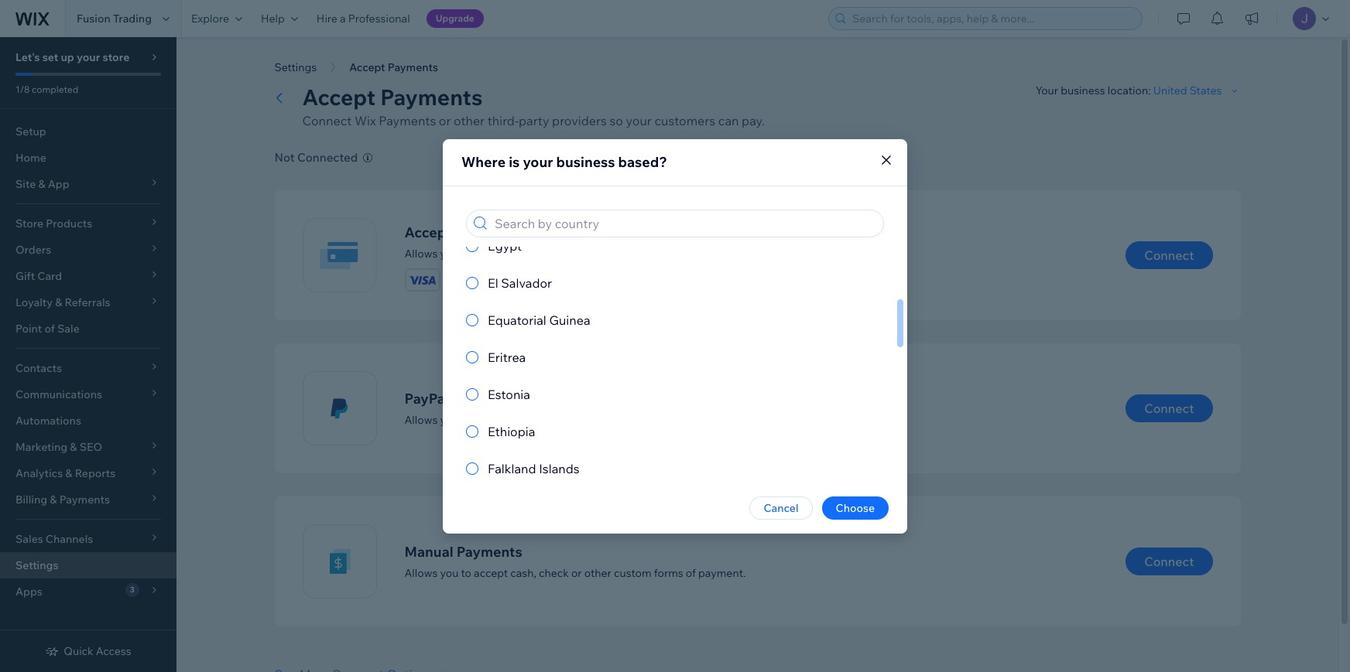 Task type: locate. For each thing, give the bounding box(es) containing it.
2 vertical spatial allows
[[405, 566, 438, 580]]

1 vertical spatial of
[[686, 566, 696, 580]]

chinaunionpay image
[[531, 269, 565, 291]]

custom
[[614, 566, 652, 580]]

3 allows from the top
[[405, 566, 438, 580]]

1 vertical spatial other
[[585, 566, 612, 580]]

1 vertical spatial to
[[461, 413, 472, 427]]

accept for credit/debit
[[405, 223, 452, 241]]

or inside the 'accept payments connect wix payments or other third-party providers so your customers can pay.'
[[439, 113, 451, 129]]

credit/debit
[[455, 223, 541, 241]]

debit
[[555, 247, 582, 261]]

and inside paypal allows you to accept paypal and pay later payments.
[[547, 413, 566, 427]]

wix up apple at top left
[[618, 223, 644, 241]]

up
[[61, 50, 74, 64]]

where
[[462, 153, 506, 171]]

falkland
[[488, 461, 536, 477]]

accept up visa image
[[405, 223, 452, 241]]

0 vertical spatial or
[[439, 113, 451, 129]]

setup link
[[0, 118, 177, 145]]

hire a professional link
[[307, 0, 419, 37]]

other left custom
[[585, 566, 612, 580]]

0 vertical spatial your
[[77, 50, 100, 64]]

2 to from the top
[[461, 413, 472, 427]]

connect button for paypal
[[1126, 395, 1213, 423]]

0 horizontal spatial wix
[[355, 113, 376, 129]]

0 horizontal spatial business
[[556, 153, 615, 171]]

0 horizontal spatial of
[[44, 322, 55, 336]]

or left debit
[[542, 247, 553, 261]]

later
[[589, 413, 615, 427]]

of inside sidebar element
[[44, 322, 55, 336]]

pay left affirm
[[712, 247, 730, 261]]

business down 'providers'
[[556, 153, 615, 171]]

settings inside settings link
[[15, 559, 58, 573]]

0 vertical spatial business
[[1061, 84, 1106, 98]]

set
[[42, 50, 58, 64]]

or for you
[[542, 247, 553, 261]]

2 allows from the top
[[405, 413, 438, 427]]

1/8 completed
[[15, 84, 78, 95]]

1 horizontal spatial pay
[[650, 247, 667, 261]]

payments for accept payments
[[380, 84, 483, 111]]

1 , from the left
[[667, 247, 670, 261]]

to
[[461, 247, 472, 261], [461, 413, 472, 427], [461, 566, 472, 580]]

1 horizontal spatial your
[[523, 153, 553, 171]]

2 accept from the top
[[474, 413, 508, 427]]

1 you from the top
[[440, 247, 459, 261]]

of left sale
[[44, 322, 55, 336]]

connect for allows you to accept paypal and pay later payments.
[[1145, 401, 1195, 417]]

1 vertical spatial your
[[626, 113, 652, 129]]

accept inside the 'accept payments connect wix payments or other third-party providers so your customers can pay.'
[[302, 84, 376, 111]]

united states button
[[1154, 84, 1241, 98]]

1 vertical spatial connect button
[[1126, 395, 1213, 423]]

home link
[[0, 145, 177, 171]]

Search for tools, apps, help & more... field
[[848, 8, 1138, 29]]

1 horizontal spatial of
[[686, 566, 696, 580]]

wix up connected
[[355, 113, 376, 129]]

your right the up in the top of the page
[[77, 50, 100, 64]]

payments.
[[618, 413, 670, 427]]

3 you from the top
[[440, 566, 459, 580]]

0 vertical spatial payments
[[380, 84, 483, 111]]

to left ethiopia at bottom left
[[461, 413, 472, 427]]

allows inside paypal allows you to accept paypal and pay later payments.
[[405, 413, 438, 427]]

1 vertical spatial and
[[547, 413, 566, 427]]

, left affirm
[[730, 247, 732, 261]]

0 horizontal spatial ,
[[667, 247, 670, 261]]

or for payments
[[439, 113, 451, 129]]

1 vertical spatial allows
[[405, 413, 438, 427]]

0 vertical spatial accept
[[474, 247, 508, 261]]

estonia
[[488, 387, 530, 402]]

accept for payments
[[302, 84, 376, 111]]

guinea
[[549, 312, 591, 328]]

and left later
[[547, 413, 566, 427]]

1 horizontal spatial wix
[[618, 223, 644, 241]]

explore
[[191, 12, 229, 26]]

0 horizontal spatial settings
[[15, 559, 58, 573]]

1 horizontal spatial accept
[[405, 223, 452, 241]]

accept
[[302, 84, 376, 111], [405, 223, 452, 241]]

location:
[[1108, 84, 1151, 98]]

1 horizontal spatial ,
[[730, 247, 732, 261]]

accept down settings button
[[302, 84, 376, 111]]

allows
[[405, 247, 438, 261], [405, 413, 438, 427], [405, 566, 438, 580]]

2 horizontal spatial or
[[571, 566, 582, 580]]

0 vertical spatial accept
[[302, 84, 376, 111]]

accept inside paypal allows you to accept paypal and pay later payments.
[[474, 413, 508, 427]]

el
[[488, 275, 498, 291]]

0 vertical spatial of
[[44, 322, 55, 336]]

0 vertical spatial settings
[[275, 60, 317, 74]]

2 you from the top
[[440, 413, 459, 427]]

0 vertical spatial connect button
[[1126, 242, 1213, 269]]

2 connect button from the top
[[1126, 395, 1213, 423]]

hire
[[317, 12, 338, 26]]

paypal allows you to accept paypal and pay later payments.
[[405, 390, 670, 427]]

your right "is"
[[523, 153, 553, 171]]

paypal
[[405, 390, 449, 408], [510, 413, 544, 427]]

accept
[[474, 247, 508, 261], [474, 413, 508, 427], [474, 566, 508, 580]]

2 horizontal spatial your
[[626, 113, 652, 129]]

3 accept from the top
[[474, 566, 508, 580]]

1 vertical spatial wix
[[618, 223, 644, 241]]

0 vertical spatial to
[[461, 247, 472, 261]]

0 vertical spatial paypal
[[405, 390, 449, 408]]

settings for settings button
[[275, 60, 317, 74]]

professional
[[348, 12, 410, 26]]

connect button
[[1126, 242, 1213, 269], [1126, 395, 1213, 423], [1126, 548, 1213, 576]]

you down manual
[[440, 566, 459, 580]]

your right so
[[626, 113, 652, 129]]

apple
[[617, 247, 647, 261]]

accept left cash,
[[474, 566, 508, 580]]

0 horizontal spatial other
[[454, 113, 485, 129]]

1 vertical spatial you
[[440, 413, 459, 427]]

of right forms
[[686, 566, 696, 580]]

1 horizontal spatial paypal
[[510, 413, 544, 427]]

wix inside the 'accept payments connect wix payments or other third-party providers so your customers can pay.'
[[355, 113, 376, 129]]

0 vertical spatial wix
[[355, 113, 376, 129]]

el salvador
[[488, 275, 552, 291]]

2 vertical spatial payments
[[457, 543, 522, 561]]

business right your
[[1061, 84, 1106, 98]]

1 horizontal spatial business
[[1061, 84, 1106, 98]]

help
[[261, 12, 285, 26]]

credit
[[510, 247, 540, 261]]

, left google
[[667, 247, 670, 261]]

1 horizontal spatial or
[[542, 247, 553, 261]]

you inside manual payments allows you to accept cash, check or other custom forms of payment.
[[440, 566, 459, 580]]

to left cash,
[[461, 566, 472, 580]]

others.
[[790, 247, 825, 261]]

2 vertical spatial connect button
[[1126, 548, 1213, 576]]

1 vertical spatial payments
[[379, 113, 436, 129]]

pay right apple at top left
[[650, 247, 667, 261]]

home
[[15, 151, 46, 165]]

1 vertical spatial accept
[[474, 413, 508, 427]]

2 vertical spatial you
[[440, 566, 459, 580]]

accept payments connect wix payments or other third-party providers so your customers can pay.
[[302, 84, 765, 129]]

choose
[[836, 501, 875, 515]]

united
[[1154, 84, 1188, 98]]

connect
[[302, 113, 352, 129], [1145, 248, 1195, 263], [1145, 401, 1195, 417], [1145, 554, 1195, 570]]

pay
[[650, 247, 667, 261], [712, 247, 730, 261], [568, 413, 586, 427]]

accept down credit/debit
[[474, 247, 508, 261]]

you left ethiopia at bottom left
[[440, 413, 459, 427]]

to up mastercard icon
[[461, 247, 472, 261]]

2 vertical spatial your
[[523, 153, 553, 171]]

settings for settings link
[[15, 559, 58, 573]]

with
[[586, 223, 615, 241]]

choose button
[[822, 497, 889, 520]]

payments
[[380, 84, 483, 111], [379, 113, 436, 129], [457, 543, 522, 561]]

1 horizontal spatial and
[[768, 247, 788, 261]]

and
[[768, 247, 788, 261], [547, 413, 566, 427]]

help button
[[252, 0, 307, 37]]

3 to from the top
[[461, 566, 472, 580]]

1 vertical spatial or
[[542, 247, 553, 261]]

1 horizontal spatial other
[[585, 566, 612, 580]]

2 vertical spatial accept
[[474, 566, 508, 580]]

you up mastercard icon
[[440, 247, 459, 261]]

connect for allows you to accept credit or debit cards,
[[1145, 248, 1195, 263]]

salvador
[[501, 275, 552, 291]]

1 to from the top
[[461, 247, 472, 261]]

business
[[1061, 84, 1106, 98], [556, 153, 615, 171]]

0 horizontal spatial accept
[[302, 84, 376, 111]]

visa image
[[405, 269, 439, 291]]

so
[[610, 113, 623, 129]]

1 allows from the top
[[405, 247, 438, 261]]

accept down estonia
[[474, 413, 508, 427]]

2 , from the left
[[730, 247, 732, 261]]

settings inside settings button
[[275, 60, 317, 74]]

based?
[[618, 153, 667, 171]]

you
[[440, 247, 459, 261], [440, 413, 459, 427], [440, 566, 459, 580]]

1 vertical spatial accept
[[405, 223, 452, 241]]

sidebar element
[[0, 37, 177, 673]]

2 vertical spatial or
[[571, 566, 582, 580]]

payments inside manual payments allows you to accept cash, check or other custom forms of payment.
[[457, 543, 522, 561]]

settings
[[275, 60, 317, 74], [15, 559, 58, 573]]

pay left later
[[568, 413, 586, 427]]

settings link
[[0, 553, 177, 579]]

or right check
[[571, 566, 582, 580]]

not connected
[[275, 150, 358, 165]]

other left third-
[[454, 113, 485, 129]]

hire a professional
[[317, 12, 410, 26]]

or left third-
[[439, 113, 451, 129]]

3 connect button from the top
[[1126, 548, 1213, 576]]

0 vertical spatial allows
[[405, 247, 438, 261]]

0 horizontal spatial and
[[547, 413, 566, 427]]

1 vertical spatial settings
[[15, 559, 58, 573]]

customers
[[655, 113, 716, 129]]

1 horizontal spatial settings
[[275, 60, 317, 74]]

payments for manual payments
[[457, 543, 522, 561]]

0 vertical spatial other
[[454, 113, 485, 129]]

of
[[44, 322, 55, 336], [686, 566, 696, 580]]

0 vertical spatial and
[[768, 247, 788, 261]]

0 horizontal spatial or
[[439, 113, 451, 129]]

2 vertical spatial to
[[461, 566, 472, 580]]

affirm
[[735, 247, 766, 261]]

your inside the 'accept payments connect wix payments or other third-party providers so your customers can pay.'
[[626, 113, 652, 129]]

0 vertical spatial you
[[440, 247, 459, 261]]

or
[[439, 113, 451, 129], [542, 247, 553, 261], [571, 566, 582, 580]]

mastercard image
[[447, 269, 481, 291]]

,
[[667, 247, 670, 261], [730, 247, 732, 261]]

ethiopia
[[488, 424, 535, 439]]

0 horizontal spatial paypal
[[405, 390, 449, 408]]

and right affirm
[[768, 247, 788, 261]]

your
[[77, 50, 100, 64], [626, 113, 652, 129], [523, 153, 553, 171]]

0 horizontal spatial your
[[77, 50, 100, 64]]

0 horizontal spatial pay
[[568, 413, 586, 427]]



Task type: describe. For each thing, give the bounding box(es) containing it.
united states
[[1154, 84, 1222, 98]]

setup
[[15, 125, 46, 139]]

1/8
[[15, 84, 30, 95]]

sale
[[57, 322, 80, 336]]

cancel
[[764, 501, 799, 515]]

google
[[672, 247, 710, 261]]

let's
[[15, 50, 40, 64]]

upgrade
[[436, 12, 475, 24]]

quick access button
[[45, 645, 131, 659]]

point of sale link
[[0, 316, 177, 342]]

other inside the 'accept payments connect wix payments or other third-party providers so your customers can pay.'
[[454, 113, 485, 129]]

your business location:
[[1036, 84, 1154, 98]]

allows inside manual payments allows you to accept cash, check or other custom forms of payment.
[[405, 566, 438, 580]]

1 accept from the top
[[474, 247, 508, 261]]

settings button
[[267, 56, 325, 79]]

recommended
[[666, 227, 730, 237]]

eritrea
[[488, 350, 526, 365]]

fusion trading
[[77, 12, 152, 26]]

cash,
[[510, 566, 537, 580]]

manual
[[405, 543, 454, 561]]

1 connect button from the top
[[1126, 242, 1213, 269]]

check
[[539, 566, 569, 580]]

1 vertical spatial business
[[556, 153, 615, 171]]

cards,
[[585, 247, 615, 261]]

your inside sidebar element
[[77, 50, 100, 64]]

not
[[275, 150, 295, 165]]

connect inside the 'accept payments connect wix payments or other third-party providers so your customers can pay.'
[[302, 113, 352, 129]]

can
[[719, 113, 739, 129]]

upgrade button
[[426, 9, 484, 28]]

2 horizontal spatial pay
[[712, 247, 730, 261]]

quick
[[64, 645, 93, 659]]

equatorial guinea
[[488, 312, 591, 328]]

forms
[[654, 566, 684, 580]]

is
[[509, 153, 520, 171]]

other inside manual payments allows you to accept cash, check or other custom forms of payment.
[[585, 566, 612, 580]]

let's set up your store
[[15, 50, 130, 64]]

of inside manual payments allows you to accept cash, check or other custom forms of payment.
[[686, 566, 696, 580]]

point of sale
[[15, 322, 80, 336]]

islands
[[539, 461, 580, 477]]

equatorial
[[488, 312, 547, 328]]

amex image
[[489, 269, 523, 291]]

your
[[1036, 84, 1059, 98]]

pay.
[[742, 113, 765, 129]]

fusion
[[77, 12, 111, 26]]

pay inside paypal allows you to accept paypal and pay later payments.
[[568, 413, 586, 427]]

connected
[[297, 150, 358, 165]]

or inside manual payments allows you to accept cash, check or other custom forms of payment.
[[571, 566, 582, 580]]

manual payments allows you to accept cash, check or other custom forms of payment.
[[405, 543, 746, 580]]

allows you to accept credit or debit cards, apple pay , google pay , affirm and others.
[[405, 247, 825, 261]]

accept credit/debit cards with wix
[[405, 223, 644, 241]]

states
[[1190, 84, 1222, 98]]

you inside paypal allows you to accept paypal and pay later payments.
[[440, 413, 459, 427]]

access
[[96, 645, 131, 659]]

quick access
[[64, 645, 131, 659]]

connect for allows you to accept cash, check or other custom forms of payment.
[[1145, 554, 1195, 570]]

point
[[15, 322, 42, 336]]

egypt
[[488, 238, 522, 254]]

automations
[[15, 414, 81, 428]]

cards
[[544, 223, 583, 241]]

party
[[519, 113, 549, 129]]

to inside manual payments allows you to accept cash, check or other custom forms of payment.
[[461, 566, 472, 580]]

accept inside manual payments allows you to accept cash, check or other custom forms of payment.
[[474, 566, 508, 580]]

providers
[[552, 113, 607, 129]]

trading
[[113, 12, 152, 26]]

Search by country field
[[490, 210, 879, 237]]

completed
[[32, 84, 78, 95]]

connect button for manual payments
[[1126, 548, 1213, 576]]

store
[[103, 50, 130, 64]]

falkland islands
[[488, 461, 580, 477]]

where is your business based?
[[462, 153, 667, 171]]

to inside paypal allows you to accept paypal and pay later payments.
[[461, 413, 472, 427]]

automations link
[[0, 408, 177, 434]]

cancel button
[[750, 497, 813, 520]]

1 vertical spatial paypal
[[510, 413, 544, 427]]

payment.
[[699, 566, 746, 580]]

third-
[[488, 113, 519, 129]]

a
[[340, 12, 346, 26]]



Task type: vqa. For each thing, say whether or not it's contained in the screenshot.
install
no



